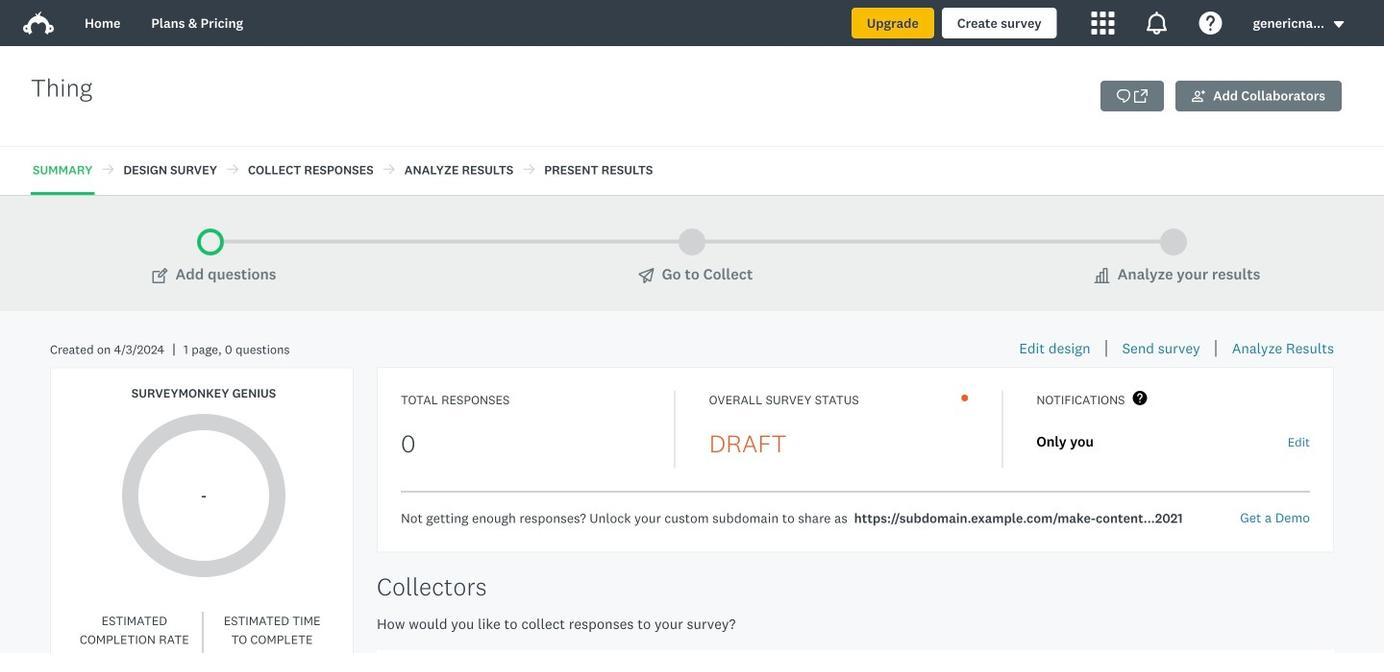 Task type: describe. For each thing, give the bounding box(es) containing it.
comment image
[[1117, 89, 1130, 103]]

pencilbox image
[[152, 268, 168, 284]]

airplane image
[[639, 268, 654, 284]]

chartbarvert image
[[1094, 268, 1110, 284]]



Task type: vqa. For each thing, say whether or not it's contained in the screenshot.
"Dropdown arrow" Icon
no



Task type: locate. For each thing, give the bounding box(es) containing it.
notification center icon image
[[1145, 12, 1168, 35]]

help icon image
[[1199, 12, 1222, 35]]

this link opens in a new tab image
[[1134, 89, 1148, 103]]

brand logo image
[[23, 8, 54, 38], [23, 12, 54, 35]]

dropdown arrow icon image
[[1332, 18, 1346, 31], [1334, 21, 1344, 28]]

products icon image
[[1091, 12, 1115, 35], [1091, 12, 1115, 35]]

1 brand logo image from the top
[[23, 8, 54, 38]]

2 brand logo image from the top
[[23, 12, 54, 35]]

this link opens in a new tab image
[[1134, 89, 1148, 103]]



